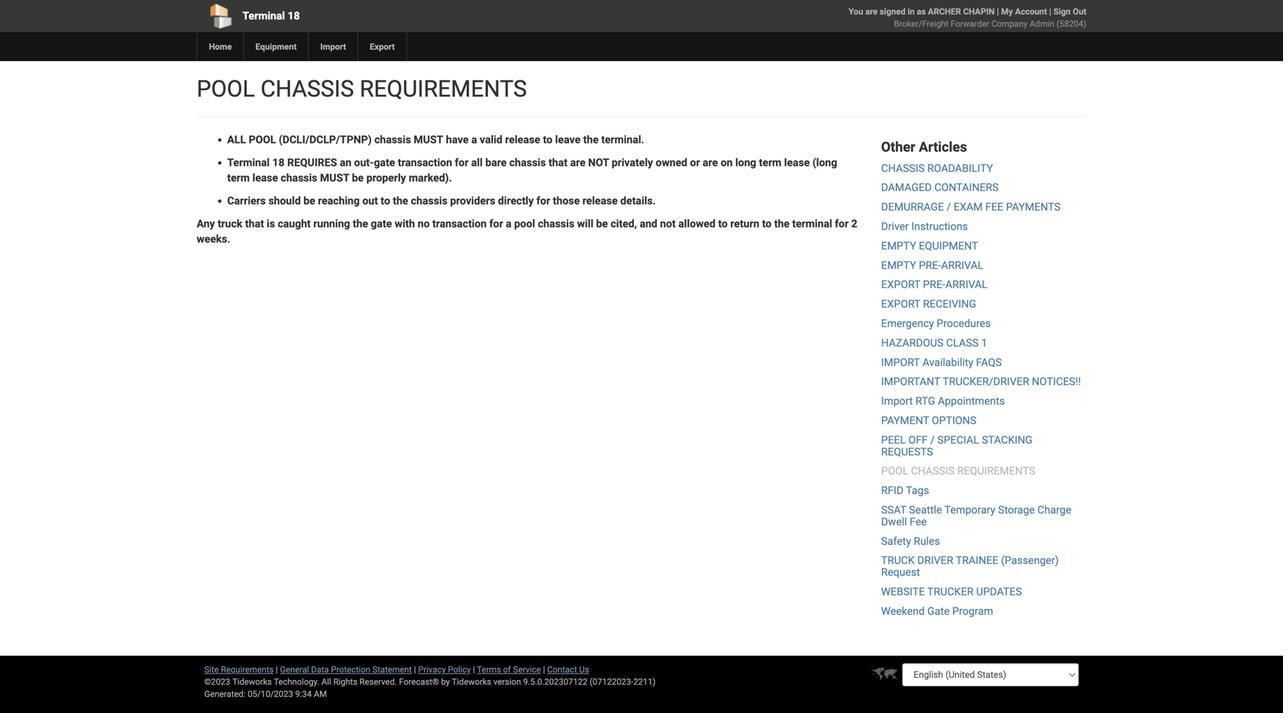 Task type: describe. For each thing, give the bounding box(es) containing it.
appointments
[[938, 395, 1006, 407]]

| up 9.5.0.202307122
[[543, 664, 545, 674]]

any truck that is caught running the gate with no transaction for a pool chassis will be cited, and not allowed to return to the terminal for 2 weeks.
[[197, 217, 858, 245]]

be inside terminal 18 requires an out-gate transaction for all bare chassis that are not privately owned or are on long term lease (long term lease chassis must be properly marked).
[[352, 172, 364, 184]]

requires
[[287, 156, 337, 169]]

chassis must have
[[375, 133, 469, 146]]

privacy
[[418, 664, 446, 674]]

contact us link
[[548, 664, 590, 674]]

weeks.
[[197, 233, 231, 245]]

should
[[269, 194, 301, 207]]

transaction inside any truck that is caught running the gate with no transaction for a pool chassis will be cited, and not allowed to return to the terminal for 2 weeks.
[[433, 217, 487, 230]]

gate inside terminal 18 requires an out-gate transaction for all bare chassis that are not privately owned or are on long term lease (long term lease chassis must be properly marked).
[[374, 156, 395, 169]]

site requirements | general data protection statement | privacy policy | terms of service | contact us ©2023 tideworks technology. all rights reserved. forecast® by tideworks version 9.5.0.202307122 (07122023-2211) generated: 05/10/2023 9:34 am
[[204, 664, 656, 699]]

terminal 18
[[243, 10, 300, 22]]

for left 2
[[835, 217, 849, 230]]

rights
[[334, 677, 358, 687]]

(long
[[813, 156, 838, 169]]

1 vertical spatial chassis
[[882, 162, 925, 174]]

properly
[[367, 172, 406, 184]]

contact
[[548, 664, 577, 674]]

chassis right bare
[[510, 156, 546, 169]]

18 for terminal 18 requires an out-gate transaction for all bare chassis that are not privately owned or are on long term lease (long term lease chassis must be properly marked).
[[273, 156, 285, 169]]

truck driver trainee (passenger) request link
[[882, 554, 1059, 579]]

the left 'terminal' on the right of the page
[[775, 217, 790, 230]]

my
[[1002, 6, 1014, 16]]

reserved.
[[360, 677, 397, 687]]

details.
[[621, 194, 656, 207]]

1 empty from the top
[[882, 239, 917, 252]]

updates
[[977, 585, 1023, 598]]

0 vertical spatial pool
[[197, 75, 255, 102]]

import inside 'other articles chassis roadability damaged containers demurrage / exam fee payments driver instructions empty equipment empty pre-arrival export pre-arrival export receiving emergency procedures hazardous class 1 import availability faqs important trucker/driver notices!! import rtg appointments payment options peel off / special stacking requests pool chassis requirements rfid tags ssat seattle temporary storage charge dwell fee safety rules truck driver trainee (passenger) request website trucker updates weekend gate program'
[[882, 395, 913, 407]]

import link
[[308, 32, 358, 61]]

is
[[267, 217, 275, 230]]

gate
[[928, 605, 950, 617]]

2 export from the top
[[882, 298, 921, 310]]

request
[[882, 566, 921, 579]]

emergency procedures link
[[882, 317, 992, 330]]

forecast®
[[399, 677, 439, 687]]

05/10/2023
[[248, 689, 293, 699]]

requirements inside 'other articles chassis roadability damaged containers demurrage / exam fee payments driver instructions empty equipment empty pre-arrival export pre-arrival export receiving emergency procedures hazardous class 1 import availability faqs important trucker/driver notices!! import rtg appointments payment options peel off / special stacking requests pool chassis requirements rfid tags ssat seattle temporary storage charge dwell fee safety rules truck driver trainee (passenger) request website trucker updates weekend gate program'
[[958, 465, 1036, 477]]

website trucker updates link
[[882, 585, 1023, 598]]

2211)
[[634, 677, 656, 687]]

you
[[849, 6, 864, 16]]

am
[[314, 689, 327, 699]]

us
[[580, 664, 590, 674]]

18 for terminal 18
[[288, 10, 300, 22]]

directly
[[498, 194, 534, 207]]

long
[[736, 156, 757, 169]]

1 horizontal spatial release
[[583, 194, 618, 207]]

0 horizontal spatial import
[[320, 42, 346, 52]]

trainee
[[956, 554, 999, 567]]

all
[[227, 133, 246, 146]]

terminal 18 link
[[197, 0, 554, 32]]

transaction inside terminal 18 requires an out-gate transaction for all bare chassis that are not privately owned or are on long term lease (long term lease chassis must be properly marked).
[[398, 156, 452, 169]]

pool chassis requirements
[[197, 75, 527, 102]]

will
[[577, 217, 594, 230]]

0 vertical spatial a
[[472, 133, 477, 146]]

| up tideworks
[[473, 664, 475, 674]]

articles
[[919, 139, 968, 155]]

options
[[932, 414, 977, 427]]

1 vertical spatial term
[[227, 172, 250, 184]]

1 vertical spatial arrival
[[946, 278, 988, 291]]

1 export from the top
[[882, 278, 921, 291]]

or
[[690, 156, 700, 169]]

for left 'pool'
[[490, 217, 503, 230]]

9:34
[[295, 689, 312, 699]]

0 horizontal spatial lease
[[253, 172, 278, 184]]

©2023 tideworks
[[204, 677, 272, 687]]

caught
[[278, 217, 311, 230]]

driver instructions link
[[882, 220, 969, 233]]

rules
[[914, 535, 941, 547]]

terms of service link
[[477, 664, 541, 674]]

home link
[[197, 32, 243, 61]]

all pool (dcli/dclp/tpnp) chassis must have a valid release to leave the terminal.
[[227, 133, 645, 146]]

out
[[363, 194, 378, 207]]

any
[[197, 217, 215, 230]]

terminal
[[793, 217, 833, 230]]

chapin
[[964, 6, 995, 16]]

as
[[917, 6, 926, 16]]

general
[[280, 664, 309, 674]]

tags
[[907, 484, 930, 497]]

terms
[[477, 664, 501, 674]]

rfid tags link
[[882, 484, 930, 497]]

special
[[938, 434, 980, 446]]

admin
[[1030, 19, 1055, 29]]

| left general
[[276, 664, 278, 674]]

for inside terminal 18 requires an out-gate transaction for all bare chassis that are not privately owned or are on long term lease (long term lease chassis must be properly marked).
[[455, 156, 469, 169]]

of
[[503, 664, 511, 674]]

owned
[[656, 156, 688, 169]]

| left 'my' on the top right
[[998, 6, 1000, 16]]

0 horizontal spatial are
[[571, 156, 586, 169]]

1
[[982, 337, 988, 349]]

in
[[908, 6, 915, 16]]

payments
[[1007, 201, 1061, 213]]

the up with
[[393, 194, 408, 207]]

out
[[1073, 6, 1087, 16]]

temporary
[[945, 504, 996, 516]]

rtg
[[916, 395, 936, 407]]

0 vertical spatial release
[[505, 133, 541, 146]]

with
[[395, 217, 415, 230]]

allowed
[[679, 217, 716, 230]]

driver
[[918, 554, 954, 567]]

roadability
[[928, 162, 994, 174]]

0 vertical spatial chassis
[[261, 75, 354, 102]]

containers
[[935, 181, 999, 194]]

to right the return
[[763, 217, 772, 230]]

other
[[882, 139, 916, 155]]

that inside any truck that is caught running the gate with no transaction for a pool chassis will be cited, and not allowed to return to the terminal for 2 weeks.
[[245, 217, 264, 230]]

import availability faqs link
[[882, 356, 1002, 369]]

chassis down requires
[[281, 172, 318, 184]]

ssat
[[882, 504, 907, 516]]

notices!!
[[1033, 375, 1082, 388]]

1 vertical spatial pool
[[249, 133, 276, 146]]

export pre-arrival link
[[882, 278, 988, 291]]



Task type: locate. For each thing, give the bounding box(es) containing it.
1 vertical spatial gate
[[371, 217, 392, 230]]

1 horizontal spatial lease
[[785, 156, 810, 169]]

1 horizontal spatial that
[[549, 156, 568, 169]]

you are signed in as archer chapin | my account | sign out broker/freight forwarder company admin (58204)
[[849, 6, 1087, 29]]

to right out
[[381, 194, 390, 207]]

damaged
[[882, 181, 932, 194]]

1 vertical spatial lease
[[253, 172, 278, 184]]

gate left with
[[371, 217, 392, 230]]

gate up the 'properly'
[[374, 156, 395, 169]]

lease left (long
[[785, 156, 810, 169]]

chassis up damaged
[[882, 162, 925, 174]]

0 horizontal spatial be
[[304, 194, 315, 207]]

/ right off
[[931, 434, 935, 446]]

chassis inside any truck that is caught running the gate with no transaction for a pool chassis will be cited, and not allowed to return to the terminal for 2 weeks.
[[538, 217, 575, 230]]

export
[[370, 42, 395, 52]]

1 vertical spatial export
[[882, 298, 921, 310]]

all
[[472, 156, 483, 169]]

important
[[882, 375, 941, 388]]

version
[[494, 677, 521, 687]]

0 vertical spatial arrival
[[942, 259, 984, 272]]

safety
[[882, 535, 912, 547]]

0 horizontal spatial a
[[472, 133, 477, 146]]

/ left exam
[[947, 201, 952, 213]]

safety rules link
[[882, 535, 941, 547]]

pre- down the empty pre-arrival link
[[924, 278, 946, 291]]

important trucker/driver notices!! link
[[882, 375, 1082, 388]]

not
[[661, 217, 676, 230]]

1 horizontal spatial requirements
[[958, 465, 1036, 477]]

(58204)
[[1057, 19, 1087, 29]]

2 vertical spatial be
[[596, 217, 608, 230]]

requests
[[882, 445, 934, 458]]

export up emergency
[[882, 298, 921, 310]]

the
[[584, 133, 599, 146], [393, 194, 408, 207], [353, 217, 368, 230], [775, 217, 790, 230]]

that
[[549, 156, 568, 169], [245, 217, 264, 230]]

chassis
[[510, 156, 546, 169], [281, 172, 318, 184], [411, 194, 448, 207], [538, 217, 575, 230]]

the right leave on the left top of the page
[[584, 133, 599, 146]]

1 vertical spatial import
[[882, 395, 913, 407]]

requirements down stacking
[[958, 465, 1036, 477]]

a left 'pool'
[[506, 217, 512, 230]]

arrival up receiving
[[946, 278, 988, 291]]

18 up equipment
[[288, 10, 300, 22]]

release right valid
[[505, 133, 541, 146]]

gate inside any truck that is caught running the gate with no transaction for a pool chassis will be cited, and not allowed to return to the terminal for 2 weeks.
[[371, 217, 392, 230]]

| left sign
[[1050, 6, 1052, 16]]

carriers
[[227, 194, 266, 207]]

by
[[441, 677, 450, 687]]

demurrage
[[882, 201, 945, 213]]

chassis down import link at the top of page
[[261, 75, 354, 102]]

broker/freight
[[895, 19, 949, 29]]

emergency
[[882, 317, 935, 330]]

import left export link
[[320, 42, 346, 52]]

be right will
[[596, 217, 608, 230]]

reaching
[[318, 194, 360, 207]]

a inside any truck that is caught running the gate with no transaction for a pool chassis will be cited, and not allowed to return to the terminal for 2 weeks.
[[506, 217, 512, 230]]

0 vertical spatial be
[[352, 172, 364, 184]]

pre- down "empty equipment" link in the top right of the page
[[919, 259, 942, 272]]

release up will
[[583, 194, 618, 207]]

2 vertical spatial pool
[[882, 465, 909, 477]]

marked).
[[409, 172, 452, 184]]

trucker/driver
[[943, 375, 1030, 388]]

chassis up tags
[[912, 465, 955, 477]]

0 vertical spatial /
[[947, 201, 952, 213]]

1 vertical spatial transaction
[[433, 217, 487, 230]]

1 horizontal spatial import
[[882, 395, 913, 407]]

are right you
[[866, 6, 878, 16]]

fee
[[986, 201, 1004, 213]]

chassis down those
[[538, 217, 575, 230]]

pool down home
[[197, 75, 255, 102]]

sign
[[1054, 6, 1071, 16]]

providers
[[450, 194, 496, 207]]

1 vertical spatial a
[[506, 217, 512, 230]]

the down out
[[353, 217, 368, 230]]

0 horizontal spatial requirements
[[360, 75, 527, 102]]

other articles chassis roadability damaged containers demurrage / exam fee payments driver instructions empty equipment empty pre-arrival export pre-arrival export receiving emergency procedures hazardous class 1 import availability faqs important trucker/driver notices!! import rtg appointments payment options peel off / special stacking requests pool chassis requirements rfid tags ssat seattle temporary storage charge dwell fee safety rules truck driver trainee (passenger) request website trucker updates weekend gate program
[[882, 139, 1082, 617]]

terminal down all
[[227, 156, 270, 169]]

tideworks
[[452, 677, 492, 687]]

damaged containers link
[[882, 181, 999, 194]]

import up "payment"
[[882, 395, 913, 407]]

1 horizontal spatial 18
[[288, 10, 300, 22]]

empty pre-arrival link
[[882, 259, 984, 272]]

(passenger)
[[1002, 554, 1059, 567]]

0 vertical spatial gate
[[374, 156, 395, 169]]

18 inside terminal 18 requires an out-gate transaction for all bare chassis that are not privately owned or are on long term lease (long term lease chassis must be properly marked).
[[273, 156, 285, 169]]

a left valid
[[472, 133, 477, 146]]

1 vertical spatial 18
[[273, 156, 285, 169]]

that left the is
[[245, 217, 264, 230]]

chassis
[[261, 75, 354, 102], [882, 162, 925, 174], [912, 465, 955, 477]]

statement
[[373, 664, 412, 674]]

0 horizontal spatial /
[[931, 434, 935, 446]]

pool
[[515, 217, 535, 230]]

0 vertical spatial export
[[882, 278, 921, 291]]

0 horizontal spatial release
[[505, 133, 541, 146]]

forwarder
[[951, 19, 990, 29]]

import rtg appointments link
[[882, 395, 1006, 407]]

0 vertical spatial terminal
[[243, 10, 285, 22]]

export up the export receiving link
[[882, 278, 921, 291]]

1 horizontal spatial are
[[703, 156, 718, 169]]

be inside any truck that is caught running the gate with no transaction for a pool chassis will be cited, and not allowed to return to the terminal for 2 weeks.
[[596, 217, 608, 230]]

1 horizontal spatial a
[[506, 217, 512, 230]]

to left leave on the left top of the page
[[543, 133, 553, 146]]

term up carriers
[[227, 172, 250, 184]]

must
[[320, 172, 349, 184]]

1 vertical spatial release
[[583, 194, 618, 207]]

18
[[288, 10, 300, 22], [273, 156, 285, 169]]

1 horizontal spatial be
[[352, 172, 364, 184]]

1 vertical spatial requirements
[[958, 465, 1036, 477]]

arrival
[[942, 259, 984, 272], [946, 278, 988, 291]]

term
[[759, 156, 782, 169], [227, 172, 250, 184]]

2 horizontal spatial be
[[596, 217, 608, 230]]

hazardous class 1 link
[[882, 337, 988, 349]]

truck
[[882, 554, 915, 567]]

2 horizontal spatial are
[[866, 6, 878, 16]]

requirements up all pool (dcli/dclp/tpnp) chassis must have a valid release to leave the terminal.
[[360, 75, 527, 102]]

terminal 18 requires an out-gate transaction for all bare chassis that are not privately owned or are on long term lease (long term lease chassis must be properly marked).
[[227, 156, 838, 184]]

storage
[[999, 504, 1035, 516]]

a
[[472, 133, 477, 146], [506, 217, 512, 230]]

privacy policy link
[[418, 664, 471, 674]]

|
[[998, 6, 1000, 16], [1050, 6, 1052, 16], [276, 664, 278, 674], [414, 664, 416, 674], [473, 664, 475, 674], [543, 664, 545, 674]]

weekend gate program link
[[882, 605, 994, 617]]

1 vertical spatial pre-
[[924, 278, 946, 291]]

website
[[882, 585, 926, 598]]

to left the return
[[719, 217, 728, 230]]

0 horizontal spatial that
[[245, 217, 264, 230]]

(07122023-
[[590, 677, 634, 687]]

for left those
[[537, 194, 551, 207]]

transaction up the marked).
[[398, 156, 452, 169]]

2
[[852, 217, 858, 230]]

terminal up "equipment" link
[[243, 10, 285, 22]]

transaction down providers
[[433, 217, 487, 230]]

term right long
[[759, 156, 782, 169]]

rfid
[[882, 484, 904, 497]]

pool right all
[[249, 133, 276, 146]]

terminal inside terminal 18 requires an out-gate transaction for all bare chassis that are not privately owned or are on long term lease (long term lease chassis must be properly marked).
[[227, 156, 270, 169]]

0 vertical spatial transaction
[[398, 156, 452, 169]]

2 empty from the top
[[882, 259, 917, 272]]

sign out link
[[1054, 6, 1087, 16]]

release
[[505, 133, 541, 146], [583, 194, 618, 207]]

those
[[553, 194, 580, 207]]

import
[[320, 42, 346, 52], [882, 395, 913, 407]]

18 left requires
[[273, 156, 285, 169]]

0 vertical spatial pre-
[[919, 259, 942, 272]]

1 vertical spatial terminal
[[227, 156, 270, 169]]

2 vertical spatial chassis
[[912, 465, 955, 477]]

| up 'forecast®'
[[414, 664, 416, 674]]

pool inside 'other articles chassis roadability damaged containers demurrage / exam fee payments driver instructions empty equipment empty pre-arrival export pre-arrival export receiving emergency procedures hazardous class 1 import availability faqs important trucker/driver notices!! import rtg appointments payment options peel off / special stacking requests pool chassis requirements rfid tags ssat seattle temporary storage charge dwell fee safety rules truck driver trainee (passenger) request website trucker updates weekend gate program'
[[882, 465, 909, 477]]

empty down "empty equipment" link in the top right of the page
[[882, 259, 917, 272]]

seattle
[[910, 504, 943, 516]]

1 horizontal spatial /
[[947, 201, 952, 213]]

terminal for terminal 18
[[243, 10, 285, 22]]

empty down driver
[[882, 239, 917, 252]]

payment
[[882, 414, 930, 427]]

chassis down the marked).
[[411, 194, 448, 207]]

0 vertical spatial requirements
[[360, 75, 527, 102]]

0 vertical spatial that
[[549, 156, 568, 169]]

0 vertical spatial lease
[[785, 156, 810, 169]]

empty equipment link
[[882, 239, 979, 252]]

privately
[[612, 156, 653, 169]]

are inside you are signed in as archer chapin | my account | sign out broker/freight forwarder company admin (58204)
[[866, 6, 878, 16]]

hazardous
[[882, 337, 944, 349]]

1 vertical spatial that
[[245, 217, 264, 230]]

peel off / special stacking requests link
[[882, 434, 1033, 458]]

terminal.
[[602, 133, 645, 146]]

exam
[[954, 201, 983, 213]]

an
[[340, 156, 352, 169]]

pool
[[197, 75, 255, 102], [249, 133, 276, 146], [882, 465, 909, 477]]

be
[[352, 172, 364, 184], [304, 194, 315, 207], [596, 217, 608, 230]]

/
[[947, 201, 952, 213], [931, 434, 935, 446]]

equipment link
[[243, 32, 308, 61]]

for left all
[[455, 156, 469, 169]]

1 vertical spatial /
[[931, 434, 935, 446]]

lease up carriers
[[253, 172, 278, 184]]

arrival down equipment
[[942, 259, 984, 272]]

instructions
[[912, 220, 969, 233]]

technology.
[[274, 677, 320, 687]]

receiving
[[924, 298, 977, 310]]

0 vertical spatial empty
[[882, 239, 917, 252]]

be down 'out-'
[[352, 172, 364, 184]]

1 vertical spatial empty
[[882, 259, 917, 272]]

terminal for terminal 18 requires an out-gate transaction for all bare chassis that are not privately owned or are on long term lease (long term lease chassis must be properly marked).
[[227, 156, 270, 169]]

procedures
[[937, 317, 992, 330]]

that inside terminal 18 requires an out-gate transaction for all bare chassis that are not privately owned or are on long term lease (long term lease chassis must be properly marked).
[[549, 156, 568, 169]]

are right or
[[703, 156, 718, 169]]

1 horizontal spatial term
[[759, 156, 782, 169]]

0 horizontal spatial 18
[[273, 156, 285, 169]]

archer
[[929, 6, 962, 16]]

weekend
[[882, 605, 925, 617]]

pool up rfid
[[882, 465, 909, 477]]

be right should
[[304, 194, 315, 207]]

off
[[909, 434, 928, 446]]

on
[[721, 156, 733, 169]]

0 vertical spatial import
[[320, 42, 346, 52]]

0 vertical spatial term
[[759, 156, 782, 169]]

0 vertical spatial 18
[[288, 10, 300, 22]]

are left not
[[571, 156, 586, 169]]

that down leave on the left top of the page
[[549, 156, 568, 169]]

1 vertical spatial be
[[304, 194, 315, 207]]

0 horizontal spatial term
[[227, 172, 250, 184]]



Task type: vqa. For each thing, say whether or not it's contained in the screenshot.
Trucker Assignment Request on the right of page
no



